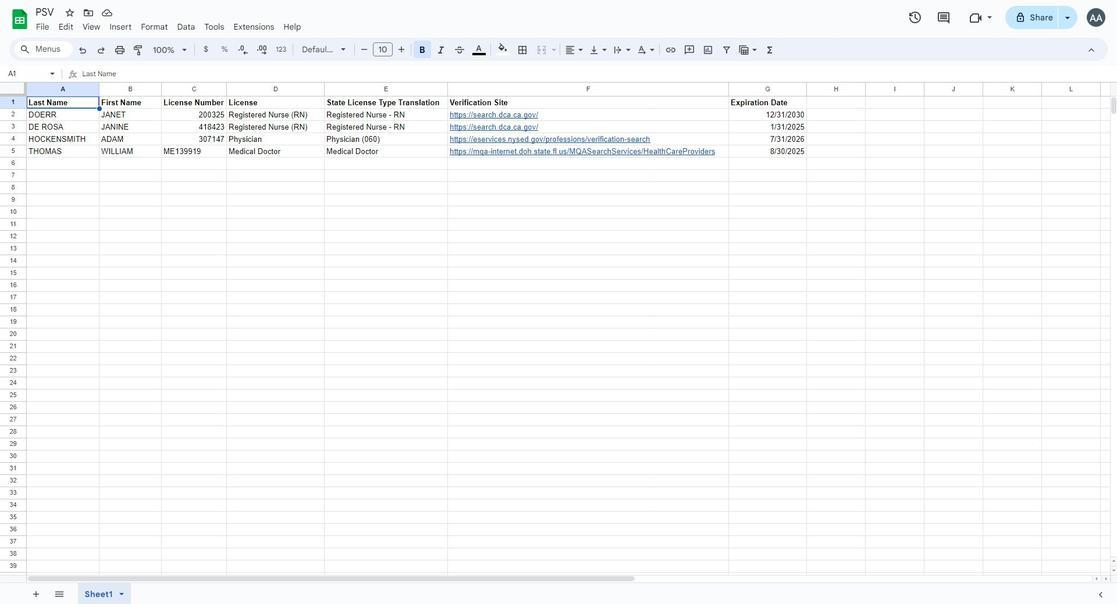 Task type: describe. For each thing, give the bounding box(es) containing it.
insert link (ctrl+k) image
[[665, 44, 677, 56]]

print (ctrl+p) image
[[114, 44, 126, 56]]

strikethrough (alt+shift+5) image
[[454, 44, 465, 56]]

1 menu item from the left
[[31, 20, 54, 34]]

insert comment (ctrl+alt+m) image
[[684, 44, 695, 56]]

select merge type image
[[549, 42, 556, 46]]

menu bar inside menu bar banner
[[31, 15, 306, 34]]

all sheets image
[[49, 585, 68, 603]]

quick sharing actions image
[[1065, 17, 1070, 35]]

bold (ctrl+b) image
[[417, 44, 428, 56]]

text color image
[[472, 41, 485, 55]]

font list. default (arial) selected. option
[[302, 41, 334, 58]]

create a filter image
[[721, 44, 732, 56]]

Zoom field
[[148, 41, 192, 59]]

hide the menus (ctrl+shift+f) image
[[1086, 44, 1097, 56]]

decrease decimal places image
[[237, 44, 249, 56]]

italic (ctrl+i) image
[[435, 44, 447, 56]]

9 menu item from the left
[[279, 20, 306, 34]]

decrease font size (ctrl+shift+comma) image
[[358, 44, 370, 55]]

paint format image
[[133, 44, 144, 56]]

name box (ctrl + j) element
[[3, 67, 58, 81]]

3 menu item from the left
[[78, 20, 105, 34]]

2 toolbar from the left
[[74, 584, 141, 604]]

functions image
[[763, 41, 776, 58]]

1 toolbar from the left
[[24, 584, 73, 604]]

increase decimal places image
[[256, 44, 268, 56]]

2 menu item from the left
[[54, 20, 78, 34]]

increase font size (ctrl+shift+period) image
[[395, 44, 407, 55]]



Task type: vqa. For each thing, say whether or not it's contained in the screenshot.
BAY AREA MFF (AKA FOOD TRUCK OR TRAILER) image
no



Task type: locate. For each thing, give the bounding box(es) containing it.
insert chart image
[[702, 44, 714, 56]]

document status: saved to drive. image
[[101, 7, 113, 19]]

menu bar
[[31, 15, 306, 34]]

menu bar banner
[[0, 0, 1117, 604]]

7 menu item from the left
[[200, 20, 229, 34]]

Font size text field
[[374, 42, 392, 56]]

main toolbar
[[72, 41, 780, 60]]

last edit was 9 minutes ago image
[[908, 10, 922, 24]]

show all comments image
[[937, 11, 951, 25]]

redo (ctrl+y) image
[[95, 44, 107, 56]]

add sheet image
[[30, 588, 40, 599]]

Font size field
[[373, 42, 397, 57]]

8 menu item from the left
[[229, 20, 279, 34]]

6 menu item from the left
[[172, 20, 200, 34]]

fill color image
[[496, 41, 509, 55]]

Star checkbox
[[62, 5, 78, 21]]

Rename text field
[[31, 5, 61, 19]]

sheets home image
[[9, 9, 30, 30]]

menu item
[[31, 20, 54, 34], [54, 20, 78, 34], [78, 20, 105, 34], [105, 20, 136, 34], [136, 20, 172, 34], [172, 20, 200, 34], [200, 20, 229, 34], [229, 20, 279, 34], [279, 20, 306, 34]]

0 horizontal spatial toolbar
[[24, 584, 73, 604]]

star image
[[64, 7, 76, 19]]

5 menu item from the left
[[136, 20, 172, 34]]

application
[[0, 0, 1117, 604]]

merge cells image
[[536, 44, 547, 56]]

1 horizontal spatial toolbar
[[74, 584, 141, 604]]

4 menu item from the left
[[105, 20, 136, 34]]

None text field
[[82, 67, 1117, 82], [5, 68, 48, 79], [82, 67, 1117, 82], [5, 68, 48, 79]]

Menus field
[[15, 41, 73, 58]]

share. private to only me. image
[[1015, 12, 1025, 22]]

undo (ctrl+z) image
[[77, 44, 88, 56]]

toolbar
[[24, 584, 73, 604], [74, 584, 141, 604]]

Zoom text field
[[150, 42, 178, 58]]

borders image
[[516, 41, 529, 58]]



